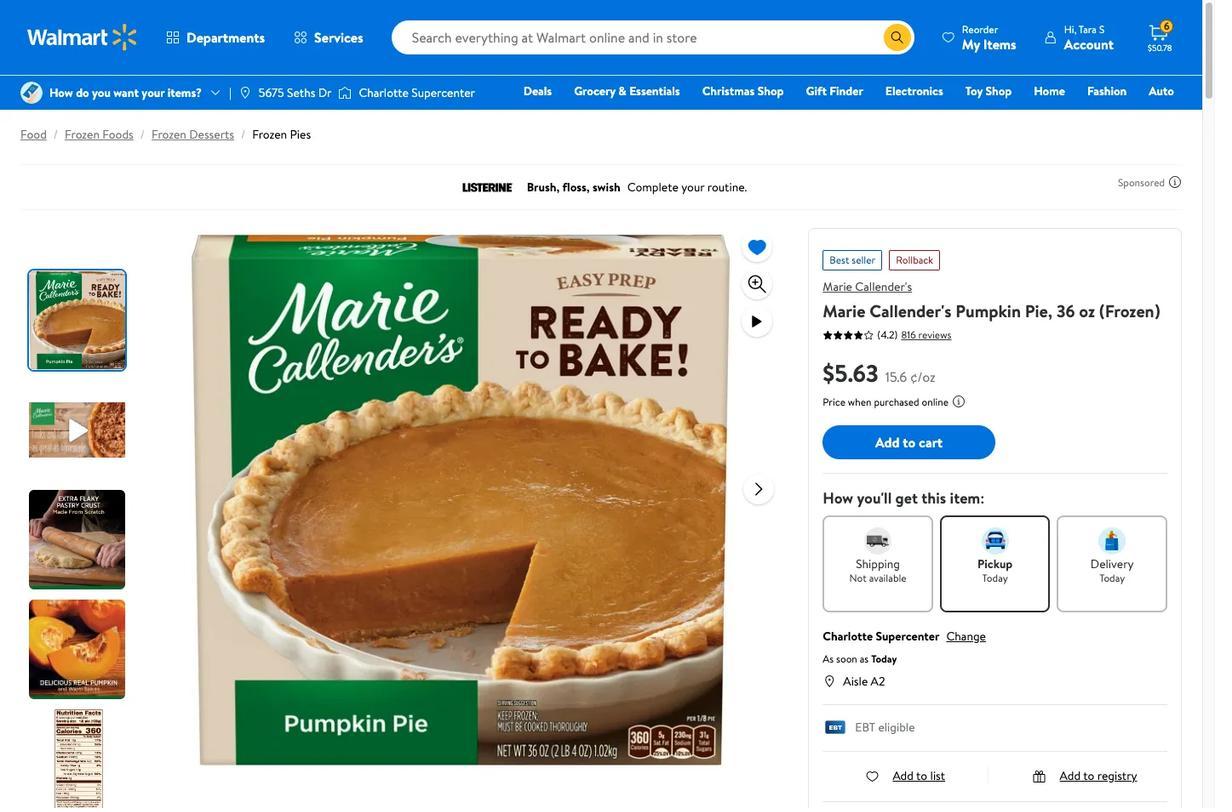 Task type: vqa. For each thing, say whether or not it's contained in the screenshot.
tools.
no



Task type: locate. For each thing, give the bounding box(es) containing it.
0 horizontal spatial /
[[53, 126, 58, 143]]

reviews
[[918, 327, 952, 342]]

2 frozen from the left
[[152, 126, 186, 143]]

/ right foods
[[140, 126, 145, 143]]

2 shop from the left
[[986, 83, 1012, 100]]

services button
[[279, 17, 378, 58]]

pickup
[[978, 556, 1013, 573]]

s
[[1099, 22, 1105, 36]]

to for registry
[[1083, 768, 1094, 785]]

pickup today
[[978, 556, 1013, 586]]

3 frozen from the left
[[252, 126, 287, 143]]

add to cart button
[[823, 426, 995, 460]]

$5.63 15.6 ¢/oz
[[823, 357, 936, 390]]

list
[[930, 768, 945, 785]]

frozen left pies
[[252, 126, 287, 143]]

0 horizontal spatial charlotte
[[359, 84, 409, 101]]

add for add to cart
[[875, 433, 900, 452]]

1 horizontal spatial /
[[140, 126, 145, 143]]

shop for christmas shop
[[758, 83, 784, 100]]

1 / from the left
[[53, 126, 58, 143]]

Walmart Site-Wide search field
[[391, 20, 914, 54]]

ebt eligible
[[855, 720, 915, 737]]

0 vertical spatial supercenter
[[411, 84, 475, 101]]

0 vertical spatial how
[[49, 84, 73, 101]]

christmas
[[702, 83, 755, 100]]

supercenter for charlotte supercenter change as soon as today
[[876, 628, 940, 645]]

to for list
[[916, 768, 927, 785]]

add to cart
[[875, 433, 943, 452]]

/ right food at left top
[[53, 126, 58, 143]]

to left registry
[[1083, 768, 1094, 785]]

next media item image
[[749, 479, 769, 499]]

do
[[76, 84, 89, 101]]

1 horizontal spatial to
[[916, 768, 927, 785]]

a2
[[871, 674, 885, 691]]

frozen left "desserts" at left
[[152, 126, 186, 143]]

supercenter
[[411, 84, 475, 101], [876, 628, 940, 645]]

callender's up 816
[[869, 300, 952, 323]]

1 horizontal spatial how
[[823, 488, 853, 509]]

2 horizontal spatial /
[[241, 126, 246, 143]]

best seller
[[830, 253, 875, 267]]

aisle
[[843, 674, 868, 691]]

frozen pies link
[[252, 126, 311, 143]]

departments
[[186, 28, 265, 47]]

add left list
[[893, 768, 914, 785]]

desserts
[[189, 126, 234, 143]]

0 horizontal spatial frozen
[[65, 126, 100, 143]]

marie callender's pumpkin pie, 36 oz (frozen) image
[[192, 228, 730, 773]]

1 horizontal spatial  image
[[338, 84, 352, 101]]

electronics
[[885, 83, 943, 100]]

add for add to list
[[893, 768, 914, 785]]

marie
[[823, 278, 852, 295], [823, 300, 865, 323]]

this
[[922, 488, 946, 509]]

to for cart
[[903, 433, 916, 452]]

0 horizontal spatial supercenter
[[411, 84, 475, 101]]

intent image for delivery image
[[1099, 528, 1126, 555]]

2 horizontal spatial to
[[1083, 768, 1094, 785]]

today down the intent image for delivery
[[1099, 571, 1125, 586]]

fashion link
[[1080, 82, 1134, 100]]

0 horizontal spatial how
[[49, 84, 73, 101]]

price when purchased online
[[823, 395, 949, 410]]

1 vertical spatial callender's
[[869, 300, 952, 323]]

frozen desserts link
[[152, 126, 234, 143]]

charlotte up soon
[[823, 628, 873, 645]]

add to registry button
[[1032, 768, 1137, 785]]

1 frozen from the left
[[65, 126, 100, 143]]

oz
[[1079, 300, 1095, 323]]

callender's down seller
[[855, 278, 912, 295]]

add for add to registry
[[1060, 768, 1081, 785]]

shop
[[758, 83, 784, 100], [986, 83, 1012, 100]]

2 horizontal spatial today
[[1099, 571, 1125, 586]]

registry link
[[970, 106, 1029, 124]]

0 vertical spatial charlotte
[[359, 84, 409, 101]]

/
[[53, 126, 58, 143], [140, 126, 145, 143], [241, 126, 246, 143]]

intent image for pickup image
[[981, 528, 1009, 555]]

frozen left foods
[[65, 126, 100, 143]]

1 horizontal spatial today
[[982, 571, 1008, 586]]

supercenter for charlotte supercenter
[[411, 84, 475, 101]]

1 horizontal spatial shop
[[986, 83, 1012, 100]]

grocery
[[574, 83, 616, 100]]

shipping not available
[[849, 556, 907, 586]]

intent image for shipping image
[[864, 528, 892, 555]]

hi,
[[1064, 22, 1077, 36]]

marie down best
[[823, 278, 852, 295]]

 image up food at left top
[[20, 82, 43, 104]]

1 vertical spatial supercenter
[[876, 628, 940, 645]]

grocery & essentials
[[574, 83, 680, 100]]

 image right dr
[[338, 84, 352, 101]]

hi, tara s account
[[1064, 22, 1114, 53]]

1 vertical spatial marie
[[823, 300, 865, 323]]

delivery
[[1091, 556, 1134, 573]]

marie callender's pumpkin pie, 36 oz (frozen) - image 2 of 8 image
[[29, 381, 129, 480]]

0 horizontal spatial shop
[[758, 83, 784, 100]]

your
[[142, 84, 165, 101]]

today
[[982, 571, 1008, 586], [1099, 571, 1125, 586], [871, 652, 897, 667]]

2 marie from the top
[[823, 300, 865, 323]]

$50.78
[[1148, 42, 1172, 54]]

one debit
[[1044, 106, 1101, 123]]

charlotte for charlotte supercenter
[[359, 84, 409, 101]]

marie down marie callender's link
[[823, 300, 865, 323]]

15.6
[[885, 368, 907, 387]]

1 horizontal spatial frozen
[[152, 126, 186, 143]]

today for pickup
[[982, 571, 1008, 586]]

charlotte for charlotte supercenter change as soon as today
[[823, 628, 873, 645]]

to left list
[[916, 768, 927, 785]]

/ right "desserts" at left
[[241, 126, 246, 143]]

marie callender's pumpkin pie, 36 oz (frozen) - image 4 of 8 image
[[29, 600, 129, 700]]

how left do
[[49, 84, 73, 101]]

1 horizontal spatial supercenter
[[876, 628, 940, 645]]

today down intent image for pickup in the right bottom of the page
[[982, 571, 1008, 586]]

marie callender's pumpkin pie, 36 oz (frozen) - image 1 of 8 image
[[29, 271, 129, 370]]

food link
[[20, 126, 47, 143]]

how left you'll
[[823, 488, 853, 509]]

36
[[1057, 300, 1075, 323]]

|
[[229, 84, 231, 101]]

ad disclaimer and feedback for skylinedisplayad image
[[1168, 175, 1182, 189]]

today right as
[[871, 652, 897, 667]]

charlotte right dr
[[359, 84, 409, 101]]

add inside button
[[875, 433, 900, 452]]

0 horizontal spatial to
[[903, 433, 916, 452]]

delivery today
[[1091, 556, 1134, 586]]

shop up registry link
[[986, 83, 1012, 100]]

to inside button
[[903, 433, 916, 452]]

 image
[[20, 82, 43, 104], [338, 84, 352, 101]]

change
[[946, 628, 986, 645]]

(frozen)
[[1099, 300, 1160, 323]]

shop inside "link"
[[758, 83, 784, 100]]

0 horizontal spatial  image
[[20, 82, 43, 104]]

supercenter inside charlotte supercenter change as soon as today
[[876, 628, 940, 645]]

today inside delivery today
[[1099, 571, 1125, 586]]

price
[[823, 395, 846, 410]]

as
[[823, 652, 834, 667]]

add down price when purchased online
[[875, 433, 900, 452]]

charlotte inside charlotte supercenter change as soon as today
[[823, 628, 873, 645]]

home
[[1034, 83, 1065, 100]]

to left cart on the bottom right of page
[[903, 433, 916, 452]]

2 horizontal spatial frozen
[[252, 126, 287, 143]]

how
[[49, 84, 73, 101], [823, 488, 853, 509]]

home link
[[1026, 82, 1073, 100]]

get
[[895, 488, 918, 509]]

1 shop from the left
[[758, 83, 784, 100]]

today inside pickup today
[[982, 571, 1008, 586]]

you
[[92, 84, 111, 101]]

walmart+ link
[[1116, 106, 1182, 124]]

add left registry
[[1060, 768, 1081, 785]]

1 horizontal spatial charlotte
[[823, 628, 873, 645]]

 image
[[238, 86, 252, 100]]

 image for charlotte supercenter
[[338, 84, 352, 101]]

add
[[875, 433, 900, 452], [893, 768, 914, 785], [1060, 768, 1081, 785]]

(4.2) 816 reviews
[[877, 327, 952, 342]]

1 vertical spatial how
[[823, 488, 853, 509]]

0 vertical spatial marie
[[823, 278, 852, 295]]

gift finder
[[806, 83, 863, 100]]

1 vertical spatial charlotte
[[823, 628, 873, 645]]

eligible
[[878, 720, 915, 737]]

charlotte supercenter change as soon as today
[[823, 628, 986, 667]]

shop right christmas
[[758, 83, 784, 100]]

0 horizontal spatial today
[[871, 652, 897, 667]]

auto registry
[[978, 83, 1174, 123]]

deals link
[[516, 82, 560, 100]]

available
[[869, 571, 907, 586]]



Task type: describe. For each thing, give the bounding box(es) containing it.
you'll
[[857, 488, 892, 509]]

marie callender's link
[[823, 278, 912, 295]]

reorder
[[962, 22, 998, 36]]

 image for how do you want your items?
[[20, 82, 43, 104]]

&
[[618, 83, 627, 100]]

christmas shop link
[[694, 82, 791, 100]]

items?
[[167, 84, 202, 101]]

services
[[314, 28, 363, 47]]

electronics link
[[878, 82, 951, 100]]

$5.63
[[823, 357, 878, 390]]

marie callender's pumpkin pie, 36 oz (frozen) - image 3 of 8 image
[[29, 490, 129, 590]]

registry
[[1097, 768, 1137, 785]]

today for delivery
[[1099, 571, 1125, 586]]

sponsored
[[1118, 175, 1165, 189]]

when
[[848, 395, 872, 410]]

aisle a2
[[843, 674, 885, 691]]

ebt image
[[823, 721, 848, 738]]

816 reviews link
[[898, 327, 952, 342]]

change button
[[946, 628, 986, 645]]

5675 seths dr
[[259, 84, 332, 101]]

add to list
[[893, 768, 945, 785]]

1 marie from the top
[[823, 278, 852, 295]]

grocery & essentials link
[[566, 82, 688, 100]]

finder
[[830, 83, 863, 100]]

pumpkin
[[956, 300, 1021, 323]]

seths
[[287, 84, 315, 101]]

one debit link
[[1036, 106, 1109, 124]]

¢/oz
[[910, 368, 936, 387]]

shipping
[[856, 556, 900, 573]]

one
[[1044, 106, 1069, 123]]

auto link
[[1141, 82, 1182, 100]]

essentials
[[629, 83, 680, 100]]

account
[[1064, 34, 1114, 53]]

online
[[922, 395, 949, 410]]

2 / from the left
[[140, 126, 145, 143]]

departments button
[[152, 17, 279, 58]]

toy
[[965, 83, 983, 100]]

0 vertical spatial callender's
[[855, 278, 912, 295]]

gift
[[806, 83, 827, 100]]

charlotte supercenter
[[359, 84, 475, 101]]

frozen foods link
[[65, 126, 134, 143]]

clear search field text image
[[863, 30, 877, 44]]

fashion
[[1087, 83, 1127, 100]]

toy shop link
[[958, 82, 1019, 100]]

auto
[[1149, 83, 1174, 100]]

debit
[[1072, 106, 1101, 123]]

want
[[113, 84, 139, 101]]

Search search field
[[391, 20, 914, 54]]

shop for toy shop
[[986, 83, 1012, 100]]

dr
[[318, 84, 332, 101]]

seller
[[852, 253, 875, 267]]

how for how you'll get this item:
[[823, 488, 853, 509]]

legal information image
[[952, 395, 966, 409]]

marie callender's marie callender's pumpkin pie, 36 oz (frozen)
[[823, 278, 1160, 323]]

marie callender's pumpkin pie, 36 oz (frozen) - image 5 of 8 image
[[29, 710, 129, 809]]

view video image
[[747, 312, 767, 332]]

cart
[[919, 433, 943, 452]]

pies
[[290, 126, 311, 143]]

deals
[[523, 83, 552, 100]]

5675
[[259, 84, 284, 101]]

6 $50.78
[[1148, 19, 1172, 54]]

remove from favorites list, marie callender's pumpkin pie, 36 oz (frozen) image
[[747, 236, 767, 258]]

how you'll get this item:
[[823, 488, 985, 509]]

ebt
[[855, 720, 875, 737]]

zoom image modal image
[[747, 274, 767, 295]]

food
[[20, 126, 47, 143]]

not
[[849, 571, 867, 586]]

3 / from the left
[[241, 126, 246, 143]]

how for how do you want your items?
[[49, 84, 73, 101]]

today inside charlotte supercenter change as soon as today
[[871, 652, 897, 667]]

item:
[[950, 488, 985, 509]]

walmart image
[[27, 24, 138, 51]]

search icon image
[[891, 31, 904, 44]]

toy shop
[[965, 83, 1012, 100]]

purchased
[[874, 395, 919, 410]]

my
[[962, 34, 980, 53]]

pie,
[[1025, 300, 1053, 323]]

items
[[983, 34, 1016, 53]]

food / frozen foods / frozen desserts / frozen pies
[[20, 126, 311, 143]]

registry
[[978, 106, 1022, 123]]

christmas shop
[[702, 83, 784, 100]]

how do you want your items?
[[49, 84, 202, 101]]

best
[[830, 253, 849, 267]]

(4.2)
[[877, 328, 898, 342]]

reorder my items
[[962, 22, 1016, 53]]

foods
[[102, 126, 134, 143]]

rollback
[[896, 253, 933, 267]]

816
[[901, 327, 916, 342]]

walmart+
[[1123, 106, 1174, 123]]



